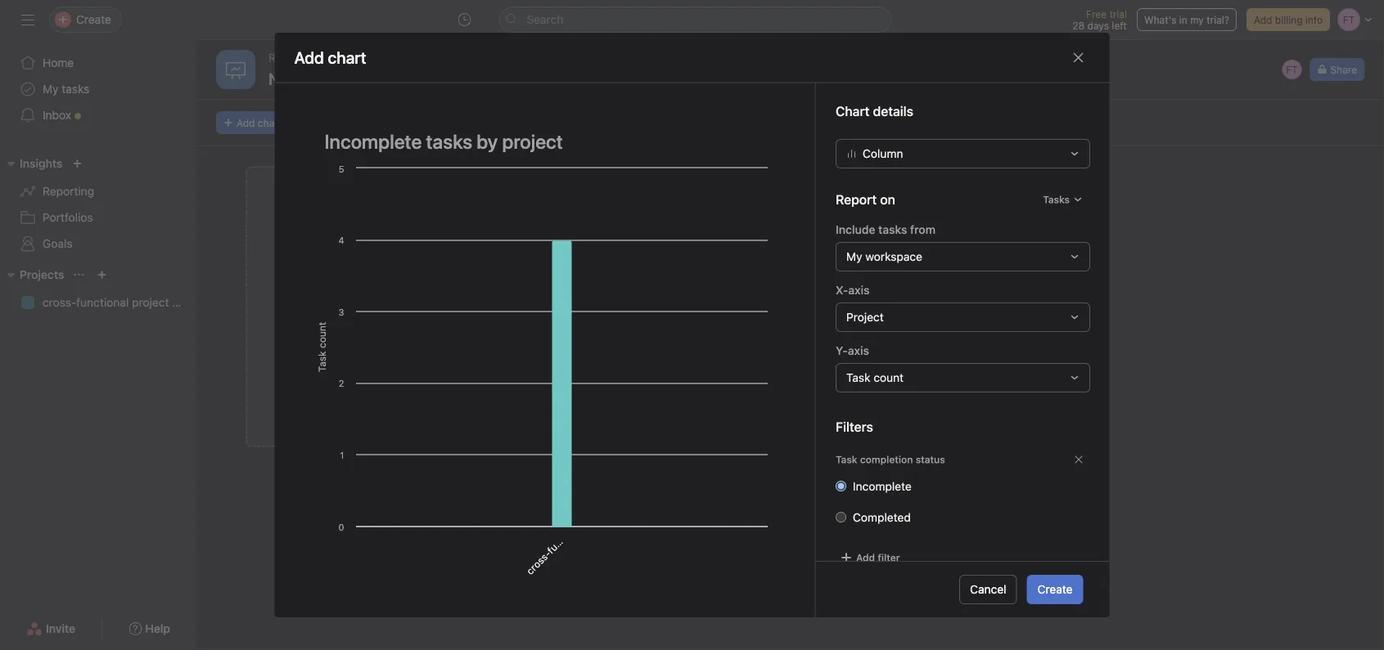 Task type: vqa. For each thing, say whether or not it's contained in the screenshot.
completion at right bottom
yes



Task type: locate. For each thing, give the bounding box(es) containing it.
add billing info
[[1254, 14, 1323, 25]]

add left "billing"
[[1254, 14, 1272, 25]]

0 horizontal spatial tasks
[[62, 82, 90, 96]]

x-
[[835, 283, 848, 297]]

y-
[[835, 344, 847, 357]]

goals
[[43, 237, 72, 250]]

tasks
[[1043, 194, 1069, 205]]

2 axis from the top
[[847, 344, 869, 357]]

goals link
[[10, 231, 187, 257]]

axis
[[848, 283, 869, 297], [847, 344, 869, 357]]

share button
[[1310, 58, 1364, 81]]

plan
[[172, 296, 195, 309]]

axis up project
[[848, 283, 869, 297]]

add inside dropdown button
[[856, 552, 875, 564]]

1 vertical spatial task
[[835, 454, 857, 465]]

2 vertical spatial add
[[856, 552, 875, 564]]

portfolios link
[[10, 205, 187, 231]]

projects
[[20, 268, 64, 282]]

my down include
[[846, 250, 862, 263]]

0 horizontal spatial reporting
[[43, 185, 94, 198]]

my up the inbox at the top of the page
[[43, 82, 59, 96]]

1 horizontal spatial add
[[856, 552, 875, 564]]

0 vertical spatial task
[[846, 371, 870, 384]]

0 horizontal spatial add
[[237, 117, 255, 129]]

1 vertical spatial my
[[846, 250, 862, 263]]

1 vertical spatial tasks
[[878, 223, 907, 236]]

add left chart
[[237, 117, 255, 129]]

my tasks link
[[10, 76, 187, 102]]

my tasks
[[43, 82, 90, 96]]

add for add filter
[[856, 552, 875, 564]]

1 vertical spatial reporting
[[43, 185, 94, 198]]

project button
[[835, 303, 1090, 332]]

tasks inside my tasks link
[[62, 82, 90, 96]]

add inside button
[[1254, 14, 1272, 25]]

0 vertical spatial add
[[1254, 14, 1272, 25]]

close image
[[1072, 51, 1085, 64]]

add for add billing info
[[1254, 14, 1272, 25]]

what's in my trial? button
[[1137, 8, 1237, 31]]

cross-functional project plan
[[43, 296, 195, 309]]

task for task completion status
[[835, 454, 857, 465]]

0 vertical spatial axis
[[848, 283, 869, 297]]

chart
[[258, 117, 282, 129]]

0 horizontal spatial my
[[43, 82, 59, 96]]

inbox
[[43, 108, 71, 122]]

completion
[[860, 454, 913, 465]]

tasks up workspace
[[878, 223, 907, 236]]

task up incomplete radio
[[835, 454, 857, 465]]

1 horizontal spatial tasks
[[878, 223, 907, 236]]

what's
[[1144, 14, 1177, 25]]

insights element
[[0, 149, 196, 260]]

hide sidebar image
[[21, 13, 34, 26]]

0 vertical spatial reporting link
[[268, 49, 320, 67]]

create
[[1037, 583, 1073, 597]]

column
[[862, 147, 903, 160]]

add chart
[[237, 117, 282, 129]]

chart details
[[835, 103, 913, 119]]

tasks down home
[[62, 82, 90, 96]]

tasks for my
[[62, 82, 90, 96]]

trial?
[[1207, 14, 1229, 25]]

my inside dropdown button
[[846, 250, 862, 263]]

1 axis from the top
[[848, 283, 869, 297]]

task inside dropdown button
[[846, 371, 870, 384]]

1 horizontal spatial reporting link
[[268, 49, 320, 67]]

what's in my trial?
[[1144, 14, 1229, 25]]

tasks
[[62, 82, 90, 96], [878, 223, 907, 236]]

1 vertical spatial reporting link
[[10, 178, 187, 205]]

0 vertical spatial reporting
[[268, 51, 320, 65]]

1 horizontal spatial reporting
[[268, 51, 320, 65]]

2 horizontal spatial add
[[1254, 14, 1272, 25]]

search button
[[499, 7, 892, 33]]

reporting up the portfolios on the left of the page
[[43, 185, 94, 198]]

add filter
[[856, 552, 900, 564]]

my for my tasks
[[43, 82, 59, 96]]

new dashboard
[[268, 69, 384, 88]]

task count button
[[835, 363, 1090, 393]]

reporting link up the portfolios on the left of the page
[[10, 178, 187, 205]]

Completed radio
[[835, 512, 846, 523]]

functional
[[76, 296, 129, 309]]

status
[[915, 454, 945, 465]]

1 horizontal spatial my
[[846, 250, 862, 263]]

my
[[43, 82, 59, 96], [846, 250, 862, 263]]

Incomplete tasks by project text field
[[314, 123, 776, 160]]

my inside global element
[[43, 82, 59, 96]]

0 vertical spatial tasks
[[62, 82, 90, 96]]

1 vertical spatial add
[[237, 117, 255, 129]]

projects element
[[0, 260, 196, 319]]

add inside button
[[237, 117, 255, 129]]

incomplete
[[852, 480, 911, 493]]

add left filter
[[856, 552, 875, 564]]

task
[[846, 371, 870, 384], [835, 454, 857, 465]]

1 vertical spatial axis
[[847, 344, 869, 357]]

reporting up new dashboard
[[268, 51, 320, 65]]

projects button
[[0, 265, 64, 285]]

search list box
[[499, 7, 892, 33]]

task down y-axis at the bottom right of the page
[[846, 371, 870, 384]]

x-axis
[[835, 283, 869, 297]]

my for my workspace
[[846, 250, 862, 263]]

report on
[[835, 192, 895, 207]]

invite button
[[16, 615, 86, 644]]

reporting link
[[268, 49, 320, 67], [10, 178, 187, 205]]

filter
[[877, 552, 900, 564]]

0 horizontal spatial reporting link
[[10, 178, 187, 205]]

add for add chart
[[237, 117, 255, 129]]

0 vertical spatial my
[[43, 82, 59, 96]]

reporting link up new dashboard
[[268, 49, 320, 67]]

days
[[1087, 20, 1109, 31]]

filters
[[835, 419, 873, 435]]

add
[[1254, 14, 1272, 25], [237, 117, 255, 129], [856, 552, 875, 564]]

reporting
[[268, 51, 320, 65], [43, 185, 94, 198]]

axis up the task count
[[847, 344, 869, 357]]

add chart button
[[216, 111, 289, 134]]



Task type: describe. For each thing, give the bounding box(es) containing it.
task for task count
[[846, 371, 870, 384]]

workspace
[[865, 250, 922, 263]]

completed
[[852, 511, 910, 524]]

Incomplete radio
[[835, 481, 846, 492]]

invite
[[46, 622, 75, 636]]

axis for y-
[[847, 344, 869, 357]]

show options image
[[393, 72, 406, 85]]

axis for x-
[[848, 283, 869, 297]]

home
[[43, 56, 74, 70]]

portfolios
[[43, 211, 93, 224]]

count
[[873, 371, 903, 384]]

tasks button
[[1035, 188, 1090, 211]]

tasks for include
[[878, 223, 907, 236]]

share
[[1330, 64, 1357, 75]]

y-axis
[[835, 344, 869, 357]]

add chart
[[294, 48, 366, 67]]

add billing info button
[[1247, 8, 1330, 31]]

cancel button
[[959, 575, 1017, 605]]

ft
[[1286, 64, 1298, 75]]

include
[[835, 223, 875, 236]]

task count
[[846, 371, 903, 384]]

insights
[[20, 157, 63, 170]]

inbox link
[[10, 102, 187, 129]]

info
[[1305, 14, 1323, 25]]

column button
[[835, 139, 1090, 168]]

trial
[[1109, 8, 1127, 20]]

cross-
[[43, 296, 76, 309]]

project
[[846, 310, 883, 324]]

free
[[1086, 8, 1107, 20]]

my workspace button
[[835, 242, 1090, 271]]

28
[[1072, 20, 1085, 31]]

home link
[[10, 50, 187, 76]]

left
[[1112, 20, 1127, 31]]

include tasks from
[[835, 223, 935, 236]]

a button to remove the filter image
[[1073, 455, 1083, 465]]

search
[[527, 13, 563, 26]]

project
[[132, 296, 169, 309]]

reporting inside reporting link
[[43, 185, 94, 198]]

global element
[[0, 40, 196, 138]]

insights button
[[0, 154, 63, 174]]

create button
[[1027, 575, 1083, 605]]

ft button
[[1280, 58, 1303, 81]]

billing
[[1275, 14, 1303, 25]]

task completion status
[[835, 454, 945, 465]]

add to starred image
[[416, 72, 429, 85]]

from
[[910, 223, 935, 236]]

cross-functional project plan link
[[10, 290, 195, 316]]

report image
[[226, 60, 246, 79]]

add filter button
[[835, 546, 904, 569]]

my
[[1190, 14, 1204, 25]]

in
[[1179, 14, 1187, 25]]

my workspace
[[846, 250, 922, 263]]

cancel
[[970, 583, 1006, 597]]

free trial 28 days left
[[1072, 8, 1127, 31]]



